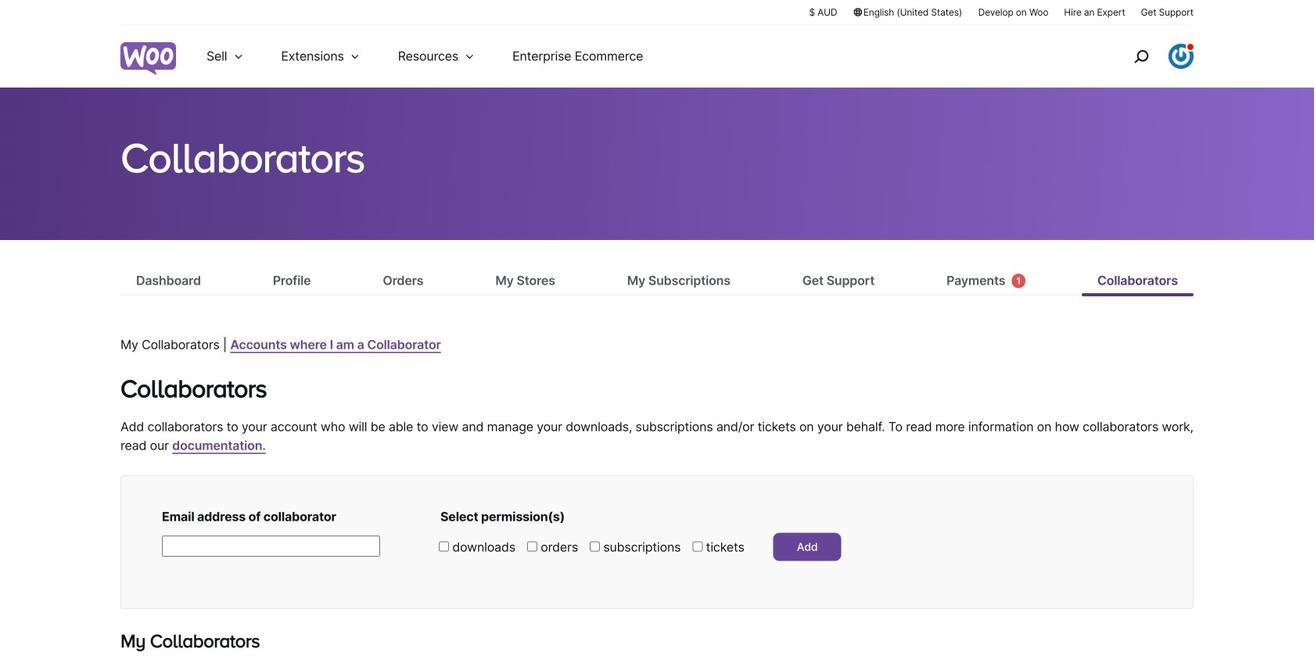 Task type: describe. For each thing, give the bounding box(es) containing it.
search image
[[1129, 44, 1155, 69]]



Task type: vqa. For each thing, say whether or not it's contained in the screenshot.
The Search icon at right top
yes



Task type: locate. For each thing, give the bounding box(es) containing it.
None checkbox
[[439, 542, 449, 552], [590, 542, 600, 552], [693, 542, 703, 552], [439, 542, 449, 552], [590, 542, 600, 552], [693, 542, 703, 552]]

service navigation menu element
[[1101, 31, 1194, 82]]

open account menu image
[[1169, 44, 1194, 69]]

None checkbox
[[528, 542, 538, 552]]



